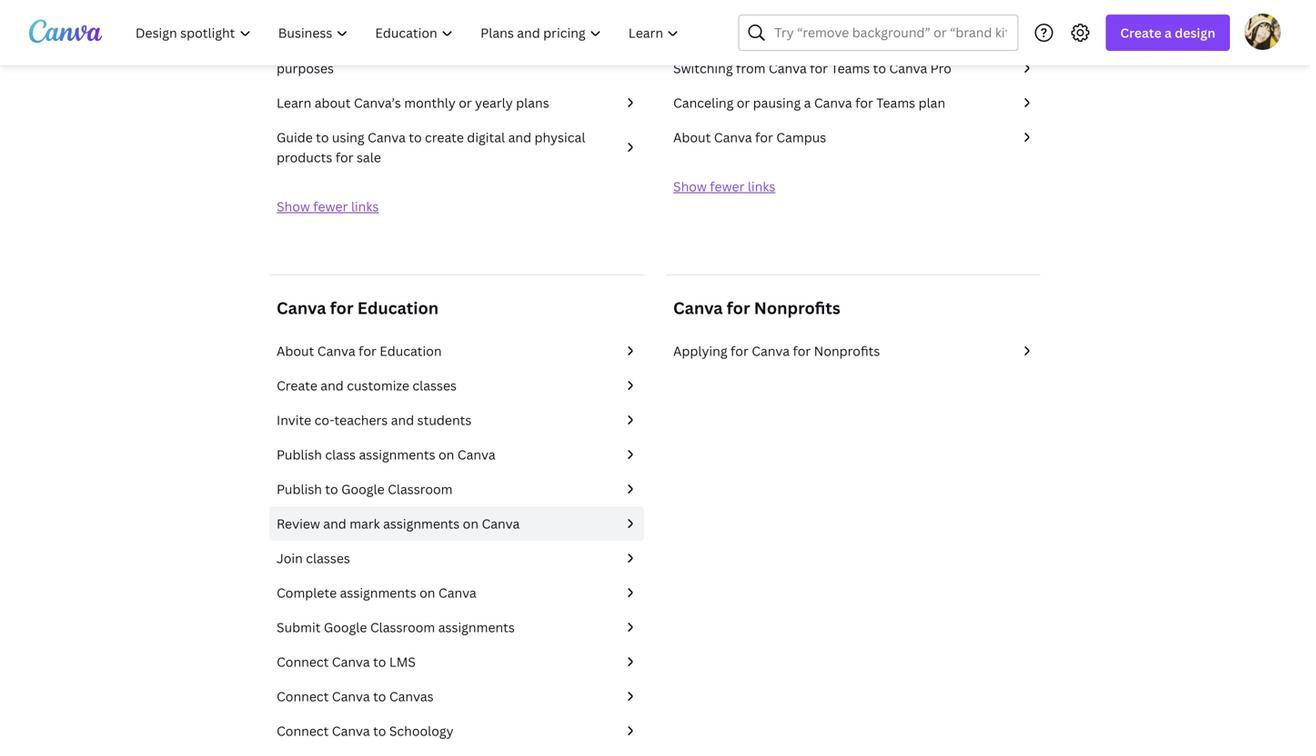 Task type: describe. For each thing, give the bounding box(es) containing it.
review
[[277, 515, 320, 533]]

publish for publish class assignments on canva
[[277, 446, 322, 464]]

canceling or pausing a canva for teams plan
[[673, 94, 945, 111]]

switching
[[673, 60, 733, 77]]

links for for
[[748, 178, 775, 195]]

publish for publish to google classroom
[[277, 481, 322, 498]]

students
[[417, 412, 472, 429]]

yearly
[[475, 94, 513, 111]]

mark
[[350, 515, 380, 533]]

to down class
[[325, 481, 338, 498]]

switching from canva for teams to canva pro link
[[673, 58, 1034, 78]]

learn about canva's monthly or yearly plans
[[277, 94, 549, 111]]

publish class assignments on canva
[[277, 446, 496, 464]]

about canva for education link
[[277, 341, 637, 361]]

create a design button
[[1106, 15, 1230, 51]]

for up about canva for education
[[330, 297, 354, 319]]

submit google classroom assignments link
[[277, 618, 637, 638]]

to left lms
[[373, 654, 386, 671]]

design
[[1175, 24, 1216, 41]]

canva up about canva for education
[[277, 297, 326, 319]]

create
[[425, 129, 464, 146]]

from
[[736, 60, 766, 77]]

to left create
[[409, 129, 422, 146]]

assignments up submit google classroom assignments
[[340, 585, 416, 602]]

about for about canva for campus
[[673, 129, 711, 146]]

show fewer links for canva
[[673, 178, 775, 195]]

learn
[[277, 94, 311, 111]]

to up products
[[316, 129, 329, 146]]

top level navigation element
[[124, 15, 695, 51]]

invite co-teachers and students
[[277, 412, 472, 429]]

licenses,
[[277, 40, 333, 57]]

invite co-teachers and students link
[[277, 410, 637, 430]]

monthly
[[404, 94, 456, 111]]

about for about canva for education
[[277, 343, 314, 360]]

links for using
[[351, 198, 379, 215]]

lms
[[389, 654, 416, 671]]

create for create a design
[[1120, 24, 1162, 41]]

show fewer links for to
[[277, 198, 379, 215]]

0 vertical spatial classroom
[[388, 481, 453, 498]]

for inside switching from canva for teams to canva pro link
[[810, 60, 828, 77]]

connect canva to canvas link
[[277, 687, 637, 707]]

for right applying
[[731, 343, 749, 360]]

applying for canva for nonprofits link
[[673, 341, 1034, 361]]

publish class assignments on canva link
[[277, 445, 637, 465]]

guide to using canva to create digital and physical products for sale
[[277, 129, 585, 166]]

connect canva to lms link
[[277, 652, 637, 672]]

1 horizontal spatial teams
[[876, 94, 915, 111]]

Try "remove background" or "brand kit" search field
[[775, 15, 1007, 50]]

canva inside guide to using canva to create digital and physical products for sale
[[368, 129, 406, 146]]

show fewer links button for to
[[277, 198, 379, 215]]

0 vertical spatial on
[[439, 446, 454, 464]]

and left mark on the bottom left of the page
[[323, 515, 346, 533]]

create for create and customize classes
[[277, 377, 317, 394]]

submit
[[277, 619, 321, 636]]

learn about canva's monthly or yearly plans link
[[277, 93, 637, 113]]

canceling or pausing a canva for teams plan link
[[673, 93, 1034, 113]]

complete assignments on canva link
[[277, 583, 637, 603]]

canva up pausing
[[769, 60, 807, 77]]

for inside licenses, copyright, and using canva for commercial purposes
[[505, 40, 523, 57]]

using inside guide to using canva to create digital and physical products for sale
[[332, 129, 364, 146]]

guide
[[277, 129, 313, 146]]

connect for connect canva to canvas
[[277, 688, 329, 706]]

canva for education
[[277, 297, 439, 319]]

review and mark assignments on canva
[[277, 515, 520, 533]]

for inside canceling or pausing a canva for teams plan link
[[855, 94, 873, 111]]



Task type: locate. For each thing, give the bounding box(es) containing it.
campus
[[776, 129, 826, 146]]

show for guide to using canva to create digital and physical products for sale
[[277, 198, 310, 215]]

0 horizontal spatial or
[[459, 94, 472, 111]]

submit google classroom assignments
[[277, 619, 515, 636]]

show for about canva for campus
[[673, 178, 707, 195]]

0 vertical spatial google
[[341, 481, 385, 498]]

canva up connect canva to canvas
[[332, 654, 370, 671]]

2 connect from the top
[[277, 688, 329, 706]]

and right copyright,
[[402, 40, 425, 57]]

canva inside connect canva to canvas link
[[332, 688, 370, 706]]

1 horizontal spatial or
[[737, 94, 750, 111]]

1 vertical spatial show fewer links button
[[277, 198, 379, 215]]

teachers
[[334, 412, 388, 429]]

1 vertical spatial classes
[[306, 550, 350, 567]]

a inside dropdown button
[[1165, 24, 1172, 41]]

classroom
[[388, 481, 453, 498], [370, 619, 435, 636]]

links
[[748, 178, 775, 195], [351, 198, 379, 215]]

canva inside licenses, copyright, and using canva for commercial purposes
[[464, 40, 502, 57]]

sale
[[357, 149, 381, 166]]

canva down publish to google classroom link
[[482, 515, 520, 533]]

create left design
[[1120, 24, 1162, 41]]

canva's
[[354, 94, 401, 111]]

publish down invite
[[277, 446, 322, 464]]

classes inside join classes link
[[306, 550, 350, 567]]

teams
[[831, 60, 870, 77], [876, 94, 915, 111]]

1 horizontal spatial create
[[1120, 24, 1162, 41]]

show fewer links button down products
[[277, 198, 379, 215]]

and up publish class assignments on canva
[[391, 412, 414, 429]]

show fewer links button
[[673, 178, 775, 195], [277, 198, 379, 215]]

0 vertical spatial fewer
[[710, 178, 745, 195]]

and
[[402, 40, 425, 57], [508, 129, 531, 146], [321, 377, 344, 394], [391, 412, 414, 429], [323, 515, 346, 533]]

publish
[[277, 446, 322, 464], [277, 481, 322, 498]]

for down pausing
[[755, 129, 773, 146]]

show fewer links down products
[[277, 198, 379, 215]]

join classes
[[277, 550, 350, 567]]

licenses, copyright, and using canva for commercial purposes
[[277, 40, 598, 77]]

0 horizontal spatial a
[[804, 94, 811, 111]]

classes inside create and customize classes link
[[412, 377, 457, 394]]

canva up submit google classroom assignments link
[[438, 585, 477, 602]]

canceling
[[673, 94, 734, 111]]

0 vertical spatial using
[[428, 40, 460, 57]]

show fewer links button for canva
[[673, 178, 775, 195]]

show fewer links
[[673, 178, 775, 195], [277, 198, 379, 215]]

google up connect canva to lms
[[324, 619, 367, 636]]

0 horizontal spatial show fewer links
[[277, 198, 379, 215]]

2 vertical spatial on
[[420, 585, 435, 602]]

connect canva to lms
[[277, 654, 416, 671]]

switching from canva for teams to canva pro
[[673, 60, 952, 77]]

create up invite
[[277, 377, 317, 394]]

0 horizontal spatial using
[[332, 129, 364, 146]]

0 horizontal spatial links
[[351, 198, 379, 215]]

create a design
[[1120, 24, 1216, 41]]

for down canva for nonprofits
[[793, 343, 811, 360]]

education
[[357, 297, 439, 319], [380, 343, 442, 360]]

1 horizontal spatial show
[[673, 178, 707, 195]]

about up invite
[[277, 343, 314, 360]]

guide to using canva to create digital and physical products for sale link
[[277, 127, 637, 167]]

1 connect from the top
[[277, 654, 329, 671]]

show down about canva for campus
[[673, 178, 707, 195]]

and right the digital
[[508, 129, 531, 146]]

1 vertical spatial using
[[332, 129, 364, 146]]

links down sale
[[351, 198, 379, 215]]

1 horizontal spatial about
[[673, 129, 711, 146]]

canva up the yearly
[[464, 40, 502, 57]]

licenses, copyright, and using canva for commercial purposes link
[[277, 38, 637, 78]]

1 horizontal spatial on
[[439, 446, 454, 464]]

for left sale
[[336, 149, 353, 166]]

0 vertical spatial create
[[1120, 24, 1162, 41]]

1 vertical spatial connect
[[277, 688, 329, 706]]

canva inside about canva for education link
[[317, 343, 355, 360]]

canva inside connect canva to lms link
[[332, 654, 370, 671]]

or
[[459, 94, 472, 111], [737, 94, 750, 111]]

canva down canva for nonprofits
[[752, 343, 790, 360]]

1 vertical spatial classroom
[[370, 619, 435, 636]]

classroom up review and mark assignments on canva
[[388, 481, 453, 498]]

assignments
[[359, 446, 435, 464], [383, 515, 460, 533], [340, 585, 416, 602], [438, 619, 515, 636]]

on down students
[[439, 446, 454, 464]]

canva down canceling
[[714, 129, 752, 146]]

assignments down complete assignments on canva link
[[438, 619, 515, 636]]

0 vertical spatial about
[[673, 129, 711, 146]]

on up submit google classroom assignments link
[[420, 585, 435, 602]]

join classes link
[[277, 549, 637, 569]]

to left canvas
[[373, 688, 386, 706]]

class
[[325, 446, 356, 464]]

and inside guide to using canva to create digital and physical products for sale
[[508, 129, 531, 146]]

or left pausing
[[737, 94, 750, 111]]

stephanie aranda image
[[1245, 13, 1281, 50]]

applying for canva for nonprofits
[[673, 343, 880, 360]]

and inside licenses, copyright, and using canva for commercial purposes
[[402, 40, 425, 57]]

1 or from the left
[[459, 94, 472, 111]]

canva inside complete assignments on canva link
[[438, 585, 477, 602]]

or left the yearly
[[459, 94, 472, 111]]

publish to google classroom
[[277, 481, 453, 498]]

0 vertical spatial connect
[[277, 654, 329, 671]]

connect
[[277, 654, 329, 671], [277, 688, 329, 706]]

2 or from the left
[[737, 94, 750, 111]]

education up the customize
[[380, 343, 442, 360]]

create and customize classes link
[[277, 376, 637, 396]]

for up about canva for campus link
[[855, 94, 873, 111]]

plan
[[919, 94, 945, 111]]

invite
[[277, 412, 311, 429]]

show
[[673, 178, 707, 195], [277, 198, 310, 215]]

about
[[673, 129, 711, 146], [277, 343, 314, 360]]

a
[[1165, 24, 1172, 41], [804, 94, 811, 111]]

fewer for to
[[313, 198, 348, 215]]

links down about canva for campus
[[748, 178, 775, 195]]

about canva for campus link
[[673, 127, 1034, 147]]

canva down connect canva to lms
[[332, 688, 370, 706]]

classes right join
[[306, 550, 350, 567]]

connect canva to canvas
[[277, 688, 434, 706]]

0 vertical spatial a
[[1165, 24, 1172, 41]]

for left the commercial
[[505, 40, 523, 57]]

canva left pro
[[889, 60, 927, 77]]

canva up create and customize classes
[[317, 343, 355, 360]]

plans
[[516, 94, 549, 111]]

classes
[[412, 377, 457, 394], [306, 550, 350, 567]]

a left design
[[1165, 24, 1172, 41]]

co-
[[314, 412, 334, 429]]

digital
[[467, 129, 505, 146]]

0 vertical spatial show fewer links button
[[673, 178, 775, 195]]

0 vertical spatial teams
[[831, 60, 870, 77]]

using up sale
[[332, 129, 364, 146]]

0 horizontal spatial about
[[277, 343, 314, 360]]

1 vertical spatial create
[[277, 377, 317, 394]]

publish up review on the bottom left of page
[[277, 481, 322, 498]]

1 horizontal spatial show fewer links button
[[673, 178, 775, 195]]

1 horizontal spatial fewer
[[710, 178, 745, 195]]

canvas
[[389, 688, 434, 706]]

applying
[[673, 343, 727, 360]]

2 publish from the top
[[277, 481, 322, 498]]

copyright,
[[336, 40, 399, 57]]

1 vertical spatial show fewer links
[[277, 198, 379, 215]]

1 vertical spatial links
[[351, 198, 379, 215]]

review and mark assignments on canva link
[[277, 514, 637, 534]]

0 vertical spatial show fewer links
[[673, 178, 775, 195]]

physical
[[535, 129, 585, 146]]

using inside licenses, copyright, and using canva for commercial purposes
[[428, 40, 460, 57]]

1 publish from the top
[[277, 446, 322, 464]]

about canva for education
[[277, 343, 442, 360]]

connect for connect canva to lms
[[277, 654, 329, 671]]

0 horizontal spatial on
[[420, 585, 435, 602]]

show fewer links down about canva for campus
[[673, 178, 775, 195]]

and inside 'link'
[[391, 412, 414, 429]]

canva down invite co-teachers and students 'link'
[[457, 446, 496, 464]]

to
[[873, 60, 886, 77], [316, 129, 329, 146], [409, 129, 422, 146], [325, 481, 338, 498], [373, 654, 386, 671], [373, 688, 386, 706]]

1 horizontal spatial links
[[748, 178, 775, 195]]

using
[[428, 40, 460, 57], [332, 129, 364, 146]]

on down publish to google classroom link
[[463, 515, 479, 533]]

for up canceling or pausing a canva for teams plan
[[810, 60, 828, 77]]

classroom up lms
[[370, 619, 435, 636]]

about down canceling
[[673, 129, 711, 146]]

canva up about canva for campus link
[[814, 94, 852, 111]]

canva
[[464, 40, 502, 57], [769, 60, 807, 77], [889, 60, 927, 77], [814, 94, 852, 111], [368, 129, 406, 146], [714, 129, 752, 146], [277, 297, 326, 319], [673, 297, 723, 319], [317, 343, 355, 360], [752, 343, 790, 360], [457, 446, 496, 464], [482, 515, 520, 533], [438, 585, 477, 602], [332, 654, 370, 671], [332, 688, 370, 706]]

fewer
[[710, 178, 745, 195], [313, 198, 348, 215]]

complete
[[277, 585, 337, 602]]

canva inside the "publish class assignments on canva" link
[[457, 446, 496, 464]]

1 vertical spatial a
[[804, 94, 811, 111]]

1 vertical spatial google
[[324, 619, 367, 636]]

2 horizontal spatial on
[[463, 515, 479, 533]]

join
[[277, 550, 303, 567]]

for inside about canva for campus link
[[755, 129, 773, 146]]

for up applying
[[727, 297, 750, 319]]

connect down the "submit"
[[277, 654, 329, 671]]

for inside guide to using canva to create digital and physical products for sale
[[336, 149, 353, 166]]

for
[[505, 40, 523, 57], [810, 60, 828, 77], [855, 94, 873, 111], [755, 129, 773, 146], [336, 149, 353, 166], [330, 297, 354, 319], [727, 297, 750, 319], [359, 343, 377, 360], [731, 343, 749, 360], [793, 343, 811, 360]]

create
[[1120, 24, 1162, 41], [277, 377, 317, 394]]

a right pausing
[[804, 94, 811, 111]]

and up co-
[[321, 377, 344, 394]]

for up create and customize classes
[[359, 343, 377, 360]]

1 horizontal spatial show fewer links
[[673, 178, 775, 195]]

1 horizontal spatial a
[[1165, 24, 1172, 41]]

0 horizontal spatial create
[[277, 377, 317, 394]]

0 horizontal spatial fewer
[[313, 198, 348, 215]]

fewer down about canva for campus
[[710, 178, 745, 195]]

customize
[[347, 377, 409, 394]]

using up learn about canva's monthly or yearly plans link
[[428, 40, 460, 57]]

products
[[277, 149, 332, 166]]

show down products
[[277, 198, 310, 215]]

1 vertical spatial about
[[277, 343, 314, 360]]

canva inside 'applying for canva for nonprofits' link
[[752, 343, 790, 360]]

0 horizontal spatial classes
[[306, 550, 350, 567]]

0 vertical spatial education
[[357, 297, 439, 319]]

canva inside review and mark assignments on canva link
[[482, 515, 520, 533]]

canva up sale
[[368, 129, 406, 146]]

1 vertical spatial teams
[[876, 94, 915, 111]]

about
[[315, 94, 351, 111]]

0 vertical spatial publish
[[277, 446, 322, 464]]

create and customize classes
[[277, 377, 457, 394]]

create inside dropdown button
[[1120, 24, 1162, 41]]

1 vertical spatial fewer
[[313, 198, 348, 215]]

1 horizontal spatial using
[[428, 40, 460, 57]]

1 vertical spatial nonprofits
[[814, 343, 880, 360]]

0 horizontal spatial show
[[277, 198, 310, 215]]

on
[[439, 446, 454, 464], [463, 515, 479, 533], [420, 585, 435, 602]]

1 vertical spatial show
[[277, 198, 310, 215]]

canva for nonprofits
[[673, 297, 840, 319]]

fewer down products
[[313, 198, 348, 215]]

show fewer links button down about canva for campus
[[673, 178, 775, 195]]

classes up students
[[412, 377, 457, 394]]

assignments up join classes link
[[383, 515, 460, 533]]

purposes
[[277, 60, 334, 77]]

google
[[341, 481, 385, 498], [324, 619, 367, 636]]

nonprofits
[[754, 297, 840, 319], [814, 343, 880, 360]]

0 vertical spatial nonprofits
[[754, 297, 840, 319]]

0 horizontal spatial teams
[[831, 60, 870, 77]]

education up about canva for education
[[357, 297, 439, 319]]

google up mark on the bottom left of the page
[[341, 481, 385, 498]]

teams left plan
[[876, 94, 915, 111]]

to down try "remove background" or "brand kit" search field
[[873, 60, 886, 77]]

1 vertical spatial publish
[[277, 481, 322, 498]]

assignments down invite co-teachers and students
[[359, 446, 435, 464]]

for inside about canva for education link
[[359, 343, 377, 360]]

teams up canceling or pausing a canva for teams plan link
[[831, 60, 870, 77]]

fewer for canva
[[710, 178, 745, 195]]

pausing
[[753, 94, 801, 111]]

pro
[[930, 60, 952, 77]]

canva inside canceling or pausing a canva for teams plan link
[[814, 94, 852, 111]]

canva inside about canva for campus link
[[714, 129, 752, 146]]

1 vertical spatial education
[[380, 343, 442, 360]]

about canva for campus
[[673, 129, 826, 146]]

1 horizontal spatial classes
[[412, 377, 457, 394]]

publish to google classroom link
[[277, 479, 637, 499]]

canva up applying
[[673, 297, 723, 319]]

connect down connect canva to lms
[[277, 688, 329, 706]]

1 vertical spatial on
[[463, 515, 479, 533]]

0 vertical spatial show
[[673, 178, 707, 195]]

0 vertical spatial links
[[748, 178, 775, 195]]

0 horizontal spatial show fewer links button
[[277, 198, 379, 215]]

0 vertical spatial classes
[[412, 377, 457, 394]]

complete assignments on canva
[[277, 585, 477, 602]]

commercial
[[526, 40, 598, 57]]



Task type: vqa. For each thing, say whether or not it's contained in the screenshot.
for
yes



